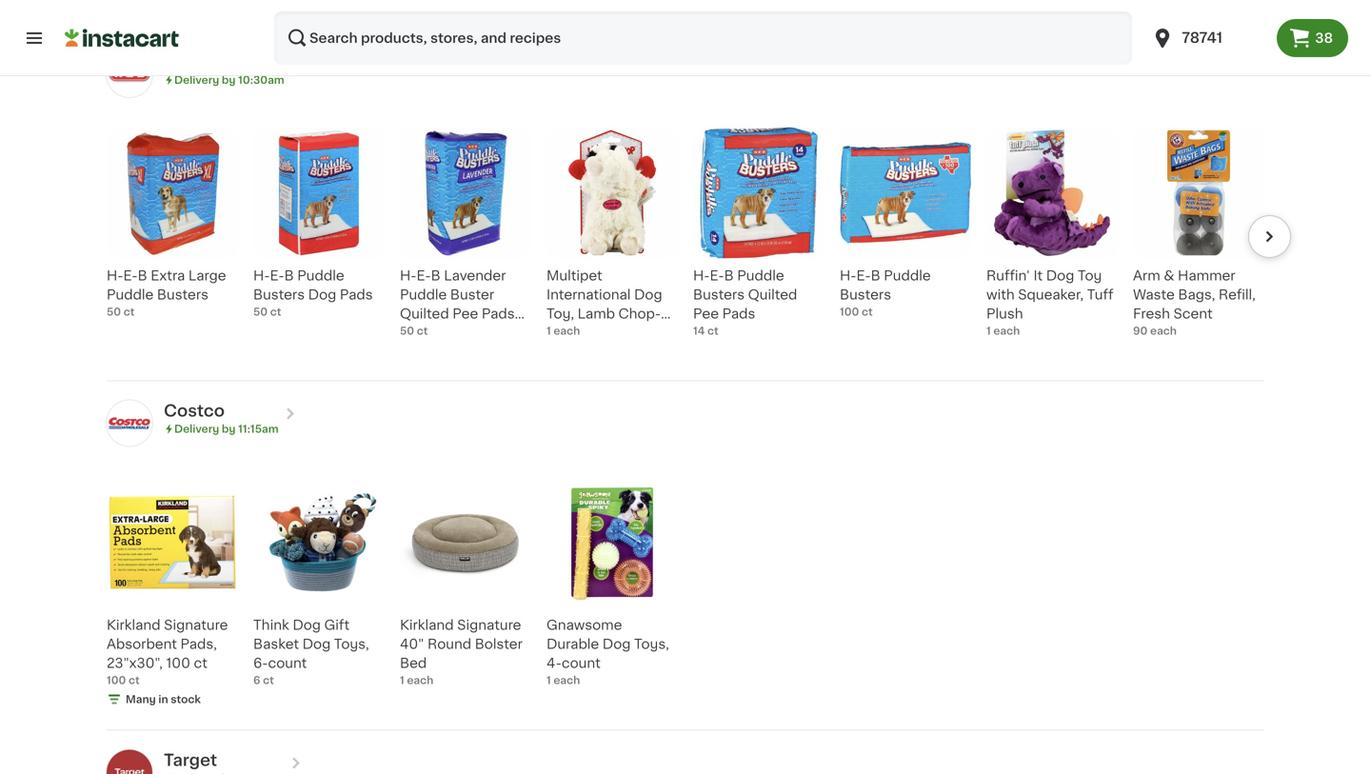 Task type: locate. For each thing, give the bounding box(es) containing it.
delivery down h-e-b
[[174, 75, 219, 85]]

h-
[[164, 54, 185, 70], [107, 269, 123, 283], [253, 269, 270, 283], [400, 269, 417, 283], [693, 269, 710, 283], [840, 269, 857, 283]]

h- inside the h-e-b puddle busters dog pads 50 ct
[[253, 269, 270, 283]]

2 kirkland from the left
[[400, 619, 454, 632]]

2 busters from the left
[[253, 288, 305, 302]]

delivery for costco
[[174, 424, 219, 435]]

count inside gnawsome durable dog toys, 4-count 1 each
[[562, 657, 601, 670]]

1 horizontal spatial toys,
[[634, 638, 669, 651]]

signature inside kirkland signature absorbent pads, 23"x30", 100 ct 100 ct
[[164, 619, 228, 632]]

e- inside h-e-b lavender puddle buster quilted pee pads for pets
[[417, 269, 431, 283]]

b inside h-e-b lavender puddle buster quilted pee pads for pets
[[431, 269, 441, 283]]

lamb
[[578, 307, 615, 321]]

1 horizontal spatial 50
[[253, 307, 268, 317]]

0 vertical spatial by
[[222, 75, 236, 85]]

0 horizontal spatial pads
[[340, 288, 373, 302]]

quilted inside h-e-b lavender puddle buster quilted pee pads for pets
[[400, 307, 449, 321]]

item carousel region for h-e-b
[[80, 120, 1292, 373]]

e-
[[185, 54, 202, 70], [123, 269, 138, 283], [270, 269, 284, 283], [417, 269, 431, 283], [710, 269, 724, 283], [857, 269, 871, 283]]

signature inside 'kirkland signature 40" round bolster bed 1 each'
[[457, 619, 521, 632]]

1 down 4-
[[547, 675, 551, 686]]

item carousel region containing h-e-b extra large puddle busters
[[80, 120, 1292, 373]]

2 toys, from the left
[[634, 638, 669, 651]]

toy
[[1078, 269, 1102, 283]]

h- for h-e-b puddle busters quilted pee pads 14 ct
[[693, 269, 710, 283]]

1 horizontal spatial pee
[[693, 307, 719, 321]]

signature up bolster
[[457, 619, 521, 632]]

ruffin'
[[987, 269, 1030, 283]]

2 delivery from the top
[[174, 424, 219, 435]]

ct inside the think dog gift basket dog toys, 6-count 6 ct
[[263, 675, 274, 686]]

gnawsome durable dog toys, 4-count 1 each
[[547, 619, 669, 686]]

each down 4-
[[554, 675, 580, 686]]

target link
[[107, 739, 308, 774]]

toys,
[[334, 638, 369, 651], [634, 638, 669, 651]]

0 horizontal spatial toys,
[[334, 638, 369, 651]]

signature up pads,
[[164, 619, 228, 632]]

78741 button
[[1140, 11, 1278, 65], [1152, 11, 1266, 65]]

None search field
[[274, 11, 1133, 65]]

2 item carousel region from the top
[[80, 469, 1265, 723]]

11:15am
[[238, 424, 279, 435]]

0 horizontal spatial signature
[[164, 619, 228, 632]]

0 vertical spatial quilted
[[748, 288, 798, 302]]

h- inside h-e-b puddle busters quilted pee pads 14 ct
[[693, 269, 710, 283]]

item carousel region containing kirkland signature absorbent pads, 23"x30", 100 ct
[[80, 469, 1265, 723]]

durable
[[547, 638, 599, 651]]

0 vertical spatial delivery
[[174, 75, 219, 85]]

40"
[[400, 638, 424, 651]]

h- inside 'h-e-b extra large puddle busters 50 ct'
[[107, 269, 123, 283]]

kirkland inside 'kirkland signature 40" round bolster bed 1 each'
[[400, 619, 454, 632]]

by
[[222, 75, 236, 85], [222, 424, 236, 435]]

50 for h-e-b puddle busters dog pads
[[253, 307, 268, 317]]

e- inside 'h-e-b extra large puddle busters 50 ct'
[[123, 269, 138, 283]]

pee
[[453, 307, 478, 321], [693, 307, 719, 321]]

signature
[[164, 619, 228, 632], [457, 619, 521, 632]]

busters inside the h-e-b puddle busters dog pads 50 ct
[[253, 288, 305, 302]]

1 horizontal spatial quilted
[[748, 288, 798, 302]]

h- for h-e-b puddle busters 100 ct
[[840, 269, 857, 283]]

50 inside 'h-e-b extra large puddle busters 50 ct'
[[107, 307, 121, 317]]

e- inside h-e-b puddle busters quilted pee pads 14 ct
[[710, 269, 724, 283]]

b inside h-e-b puddle busters quilted pee pads 14 ct
[[724, 269, 734, 283]]

b inside h-e-b puddle busters 100 ct
[[871, 269, 881, 283]]

1 down the bed
[[400, 675, 405, 686]]

by left 11:15am
[[222, 424, 236, 435]]

1 kirkland from the left
[[107, 619, 161, 632]]

puddle inside h-e-b puddle busters 100 ct
[[884, 269, 931, 283]]

multipet international dog toy, lamb chop- small
[[547, 269, 663, 340]]

each down plush
[[994, 326, 1020, 336]]

pee inside h-e-b lavender puddle buster quilted pee pads for pets
[[453, 307, 478, 321]]

many
[[126, 694, 156, 705]]

in
[[158, 694, 168, 705]]

bags,
[[1179, 288, 1216, 302]]

1 horizontal spatial kirkland
[[400, 619, 454, 632]]

ruffin' it dog toy with squeaker, tuff plush 1 each
[[987, 269, 1114, 336]]

0 horizontal spatial kirkland
[[107, 619, 161, 632]]

0 horizontal spatial 50
[[107, 307, 121, 317]]

90
[[1133, 326, 1148, 336]]

dog inside the h-e-b puddle busters dog pads 50 ct
[[308, 288, 337, 302]]

toys, inside the think dog gift basket dog toys, 6-count 6 ct
[[334, 638, 369, 651]]

puddle
[[297, 269, 344, 283], [737, 269, 785, 283], [884, 269, 931, 283], [107, 288, 154, 302], [400, 288, 447, 302]]

quilted
[[748, 288, 798, 302], [400, 307, 449, 321]]

1 vertical spatial delivery
[[174, 424, 219, 435]]

puddle inside h-e-b puddle busters quilted pee pads 14 ct
[[737, 269, 785, 283]]

2 signature from the left
[[457, 619, 521, 632]]

1 horizontal spatial pads
[[482, 307, 515, 321]]

b inside 'h-e-b extra large puddle busters 50 ct'
[[138, 269, 147, 283]]

0 horizontal spatial count
[[268, 657, 307, 670]]

toys, right the durable
[[634, 638, 669, 651]]

3 busters from the left
[[693, 288, 745, 302]]

kirkland inside kirkland signature absorbent pads, 23"x30", 100 ct 100 ct
[[107, 619, 161, 632]]

round
[[428, 638, 472, 651]]

b inside the h-e-b puddle busters dog pads 50 ct
[[284, 269, 294, 283]]

2 horizontal spatial 100
[[840, 307, 859, 317]]

0 horizontal spatial pee
[[453, 307, 478, 321]]

refill,
[[1219, 288, 1256, 302]]

2 by from the top
[[222, 424, 236, 435]]

by left 10:30am
[[222, 75, 236, 85]]

h- for h-e-b
[[164, 54, 185, 70]]

1
[[547, 326, 551, 336], [987, 326, 991, 336], [400, 675, 405, 686], [547, 675, 551, 686]]

1 delivery from the top
[[174, 75, 219, 85]]

e- for h-e-b puddle busters quilted pee pads 14 ct
[[710, 269, 724, 283]]

extra
[[151, 269, 185, 283]]

1 78741 button from the left
[[1140, 11, 1278, 65]]

b for h-e-b extra large puddle busters 50 ct
[[138, 269, 147, 283]]

each inside "arm & hammer waste bags, refill, fresh scent 90 each"
[[1151, 326, 1177, 336]]

1 signature from the left
[[164, 619, 228, 632]]

1 down plush
[[987, 326, 991, 336]]

busters
[[157, 288, 209, 302], [253, 288, 305, 302], [693, 288, 745, 302], [840, 288, 892, 302]]

1 item carousel region from the top
[[80, 120, 1292, 373]]

buster
[[450, 288, 494, 302]]

kirkland
[[107, 619, 161, 632], [400, 619, 454, 632]]

think
[[253, 619, 289, 632]]

pads
[[340, 288, 373, 302], [482, 307, 515, 321], [723, 307, 756, 321]]

1 horizontal spatial 100
[[166, 657, 190, 670]]

1 each
[[547, 326, 580, 336]]

hammer
[[1178, 269, 1236, 283]]

ct inside 'h-e-b extra large puddle busters 50 ct'
[[124, 307, 135, 317]]

1 horizontal spatial count
[[562, 657, 601, 670]]

busters for h-e-b puddle busters dog pads
[[253, 288, 305, 302]]

gift
[[324, 619, 350, 632]]

delivery
[[174, 75, 219, 85], [174, 424, 219, 435]]

count
[[268, 657, 307, 670], [562, 657, 601, 670]]

small
[[547, 326, 583, 340]]

2 pee from the left
[[693, 307, 719, 321]]

h-e-b puddle busters quilted pee pads 14 ct
[[693, 269, 798, 336]]

tuff
[[1087, 288, 1114, 302]]

&
[[1164, 269, 1175, 283]]

1 inside gnawsome durable dog toys, 4-count 1 each
[[547, 675, 551, 686]]

kirkland up 40"
[[400, 619, 454, 632]]

each down fresh
[[1151, 326, 1177, 336]]

puddle inside 'h-e-b extra large puddle busters 50 ct'
[[107, 288, 154, 302]]

1 vertical spatial by
[[222, 424, 236, 435]]

h- inside h-e-b lavender puddle buster quilted pee pads for pets
[[400, 269, 417, 283]]

1 horizontal spatial signature
[[457, 619, 521, 632]]

1 toys, from the left
[[334, 638, 369, 651]]

puddle inside h-e-b lavender puddle buster quilted pee pads for pets
[[400, 288, 447, 302]]

0 vertical spatial 100
[[840, 307, 859, 317]]

pads,
[[181, 638, 217, 651]]

50 inside the h-e-b puddle busters dog pads 50 ct
[[253, 307, 268, 317]]

each down the bed
[[407, 675, 434, 686]]

2 horizontal spatial pads
[[723, 307, 756, 321]]

1 vertical spatial item carousel region
[[80, 469, 1265, 723]]

1 by from the top
[[222, 75, 236, 85]]

bed
[[400, 657, 427, 670]]

kirkland signature 40" round bolster bed 1 each
[[400, 619, 523, 686]]

costco image
[[107, 401, 152, 446]]

ct
[[124, 307, 135, 317], [270, 307, 281, 317], [862, 307, 873, 317], [417, 326, 428, 336], [708, 326, 719, 336], [194, 657, 208, 670], [129, 675, 140, 686], [263, 675, 274, 686]]

arm & hammer waste bags, refill, fresh scent 90 each
[[1133, 269, 1256, 336]]

100 inside h-e-b puddle busters 100 ct
[[840, 307, 859, 317]]

1 busters from the left
[[157, 288, 209, 302]]

23"x30",
[[107, 657, 163, 670]]

puddle inside the h-e-b puddle busters dog pads 50 ct
[[297, 269, 344, 283]]

e- inside the h-e-b puddle busters dog pads 50 ct
[[270, 269, 284, 283]]

e- inside h-e-b puddle busters 100 ct
[[857, 269, 871, 283]]

1 pee from the left
[[453, 307, 478, 321]]

b
[[202, 54, 214, 70], [138, 269, 147, 283], [284, 269, 294, 283], [431, 269, 441, 283], [724, 269, 734, 283], [871, 269, 881, 283]]

delivery down costco
[[174, 424, 219, 435]]

100 for 23"x30",
[[166, 657, 190, 670]]

0 vertical spatial item carousel region
[[80, 120, 1292, 373]]

1 count from the left
[[268, 657, 307, 670]]

b for h-e-b lavender puddle buster quilted pee pads for pets
[[431, 269, 441, 283]]

toys, down gift in the bottom left of the page
[[334, 638, 369, 651]]

it
[[1034, 269, 1043, 283]]

quilted inside h-e-b puddle busters quilted pee pads 14 ct
[[748, 288, 798, 302]]

lavender
[[444, 269, 506, 283]]

ct inside h-e-b puddle busters quilted pee pads 14 ct
[[708, 326, 719, 336]]

busters inside h-e-b puddle busters quilted pee pads 14 ct
[[693, 288, 745, 302]]

4 busters from the left
[[840, 288, 892, 302]]

pee inside h-e-b puddle busters quilted pee pads 14 ct
[[693, 307, 719, 321]]

each down toy,
[[554, 326, 580, 336]]

2 count from the left
[[562, 657, 601, 670]]

0 horizontal spatial quilted
[[400, 307, 449, 321]]

1 inside 'kirkland signature 40" round bolster bed 1 each'
[[400, 675, 405, 686]]

gnawsome
[[547, 619, 622, 632]]

2 78741 button from the left
[[1152, 11, 1266, 65]]

for
[[400, 326, 422, 340]]

plush
[[987, 307, 1023, 321]]

large
[[188, 269, 226, 283]]

busters inside h-e-b puddle busters 100 ct
[[840, 288, 892, 302]]

target
[[164, 753, 217, 769]]

1 vertical spatial 100
[[166, 657, 190, 670]]

h- inside h-e-b puddle busters 100 ct
[[840, 269, 857, 283]]

multipet
[[547, 269, 603, 283]]

count down the durable
[[562, 657, 601, 670]]

100
[[840, 307, 859, 317], [166, 657, 190, 670], [107, 675, 126, 686]]

each inside 'kirkland signature 40" round bolster bed 1 each'
[[407, 675, 434, 686]]

kirkland up absorbent
[[107, 619, 161, 632]]

scent
[[1174, 307, 1213, 321]]

count down basket
[[268, 657, 307, 670]]

each
[[554, 326, 580, 336], [994, 326, 1020, 336], [1151, 326, 1177, 336], [407, 675, 434, 686], [554, 675, 580, 686]]

pee down buster
[[453, 307, 478, 321]]

item carousel region
[[80, 120, 1292, 373], [80, 469, 1265, 723]]

waste
[[1133, 288, 1175, 302]]

delivery for h-e-b
[[174, 75, 219, 85]]

50
[[107, 307, 121, 317], [253, 307, 268, 317], [400, 326, 414, 336]]

arm
[[1133, 269, 1161, 283]]

100 for busters
[[840, 307, 859, 317]]

pee up "14"
[[693, 307, 719, 321]]

h-e-b puddle busters 100 ct
[[840, 269, 931, 317]]

78741
[[1182, 31, 1223, 45]]

dog
[[1047, 269, 1075, 283], [308, 288, 337, 302], [634, 288, 663, 302], [293, 619, 321, 632], [303, 638, 331, 651], [603, 638, 631, 651]]

1 vertical spatial quilted
[[400, 307, 449, 321]]

ct inside h-e-b puddle busters 100 ct
[[862, 307, 873, 317]]

pets
[[425, 326, 455, 340]]

0 horizontal spatial 100
[[107, 675, 126, 686]]

dog inside multipet international dog toy, lamb chop- small
[[634, 288, 663, 302]]



Task type: describe. For each thing, give the bounding box(es) containing it.
instacart logo image
[[65, 27, 179, 50]]

b for h-e-b puddle busters quilted pee pads 14 ct
[[724, 269, 734, 283]]

pads inside the h-e-b puddle busters dog pads 50 ct
[[340, 288, 373, 302]]

pads inside h-e-b puddle busters quilted pee pads 14 ct
[[723, 307, 756, 321]]

10:30am
[[238, 75, 284, 85]]

chop-
[[619, 307, 661, 321]]

each inside ruffin' it dog toy with squeaker, tuff plush 1 each
[[994, 326, 1020, 336]]

6-
[[253, 657, 268, 670]]

squeaker,
[[1018, 288, 1084, 302]]

count inside the think dog gift basket dog toys, 6-count 6 ct
[[268, 657, 307, 670]]

h- for h-e-b puddle busters dog pads 50 ct
[[253, 269, 270, 283]]

h-e-b puddle busters dog pads 50 ct
[[253, 269, 373, 317]]

busters inside 'h-e-b extra large puddle busters 50 ct'
[[157, 288, 209, 302]]

2 horizontal spatial 50
[[400, 326, 414, 336]]

stock
[[171, 694, 201, 705]]

2 vertical spatial 100
[[107, 675, 126, 686]]

each inside gnawsome durable dog toys, 4-count 1 each
[[554, 675, 580, 686]]

38
[[1316, 31, 1334, 45]]

50 ct
[[400, 326, 428, 336]]

busters for h-e-b puddle busters
[[840, 288, 892, 302]]

by for costco
[[222, 424, 236, 435]]

absorbent
[[107, 638, 177, 651]]

kirkland signature absorbent pads, 23"x30", 100 ct 100 ct
[[107, 619, 228, 686]]

puddle for 100
[[884, 269, 931, 283]]

h- for h-e-b lavender puddle buster quilted pee pads for pets
[[400, 269, 417, 283]]

fresh
[[1133, 307, 1171, 321]]

signature for pads,
[[164, 619, 228, 632]]

4-
[[547, 657, 562, 670]]

e- for h-e-b puddle busters 100 ct
[[857, 269, 871, 283]]

delivery by 11:15am
[[174, 424, 279, 435]]

Search field
[[274, 11, 1133, 65]]

basket
[[253, 638, 299, 651]]

international
[[547, 288, 631, 302]]

think dog gift basket dog toys, 6-count 6 ct
[[253, 619, 369, 686]]

many in stock
[[126, 694, 201, 705]]

6
[[253, 675, 260, 686]]

e- for h-e-b
[[185, 54, 202, 70]]

e- for h-e-b lavender puddle buster quilted pee pads for pets
[[417, 269, 431, 283]]

pads inside h-e-b lavender puddle buster quilted pee pads for pets
[[482, 307, 515, 321]]

14
[[693, 326, 705, 336]]

38 button
[[1278, 19, 1349, 57]]

h-e-b lavender puddle buster quilted pee pads for pets
[[400, 269, 515, 340]]

puddle for quilted
[[737, 269, 785, 283]]

bolster
[[475, 638, 523, 651]]

e- for h-e-b extra large puddle busters 50 ct
[[123, 269, 138, 283]]

b for h-e-b puddle busters 100 ct
[[871, 269, 881, 283]]

dog inside gnawsome durable dog toys, 4-count 1 each
[[603, 638, 631, 651]]

ct inside the h-e-b puddle busters dog pads 50 ct
[[270, 307, 281, 317]]

costco
[[164, 403, 225, 419]]

b for h-e-b puddle busters dog pads 50 ct
[[284, 269, 294, 283]]

h-e-b extra large puddle busters 50 ct
[[107, 269, 226, 317]]

signature for round
[[457, 619, 521, 632]]

toys, inside gnawsome durable dog toys, 4-count 1 each
[[634, 638, 669, 651]]

delivery by 10:30am
[[174, 75, 284, 85]]

by for h-e-b
[[222, 75, 236, 85]]

1 inside ruffin' it dog toy with squeaker, tuff plush 1 each
[[987, 326, 991, 336]]

target image
[[107, 750, 152, 774]]

toy,
[[547, 307, 574, 321]]

e- for h-e-b puddle busters dog pads 50 ct
[[270, 269, 284, 283]]

h- for h-e-b extra large puddle busters 50 ct
[[107, 269, 123, 283]]

puddle for dog
[[297, 269, 344, 283]]

h-e-b
[[164, 54, 214, 70]]

busters for h-e-b puddle busters quilted pee pads
[[693, 288, 745, 302]]

dog inside ruffin' it dog toy with squeaker, tuff plush 1 each
[[1047, 269, 1075, 283]]

with
[[987, 288, 1015, 302]]

kirkland for 40"
[[400, 619, 454, 632]]

b for h-e-b
[[202, 54, 214, 70]]

50 for h-e-b extra large puddle busters
[[107, 307, 121, 317]]

kirkland for absorbent
[[107, 619, 161, 632]]

item carousel region for costco
[[80, 469, 1265, 723]]

1 down toy,
[[547, 326, 551, 336]]



Task type: vqa. For each thing, say whether or not it's contained in the screenshot.
by to the top
yes



